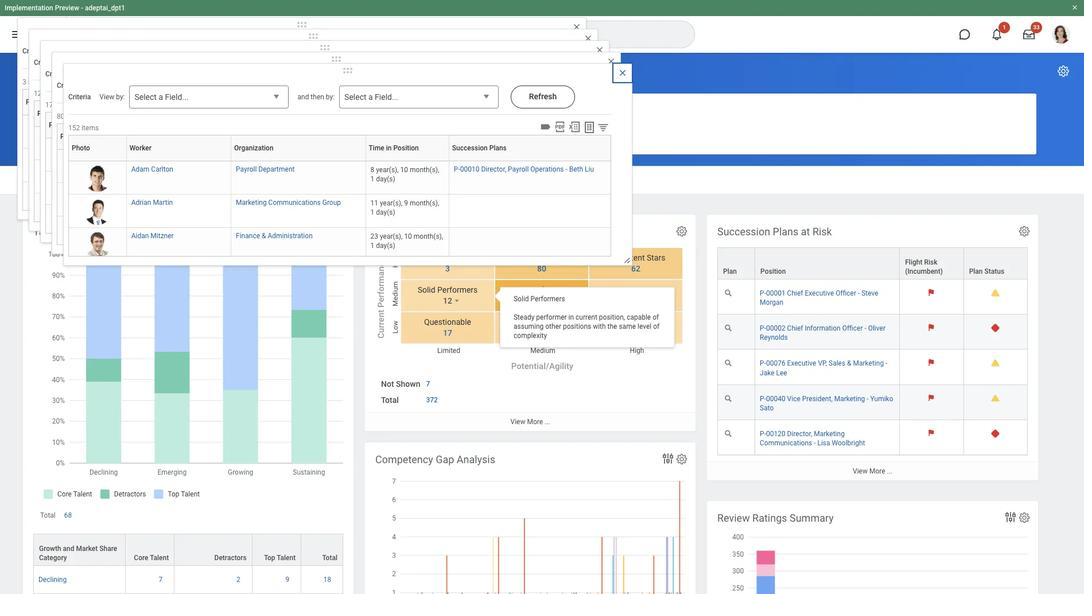 Task type: describe. For each thing, give the bounding box(es) containing it.
1 vertical spatial potential/agility
[[511, 361, 573, 371]]

11 year(s), 7 month(s), 17 day(s)
[[353, 221, 424, 238]]

jared
[[85, 153, 103, 161]]

1 performance from the top
[[375, 226, 435, 238]]

ellis
[[104, 153, 117, 161]]

year(s), for global support - latam group
[[344, 198, 367, 206]]

month(s), for marketing communications group
[[410, 199, 439, 207]]

low
[[391, 321, 399, 334]]

photo for 152
[[72, 144, 90, 152]]

employee's photo (jared ellis) image
[[38, 153, 65, 179]]

- up support – east japan group
[[254, 154, 256, 162]]

group inside 'link'
[[274, 164, 293, 172]]

toolbar for 11 year(s), 9 month(s), 1 day(s)
[[538, 121, 611, 135]]

flight
[[905, 258, 923, 266]]

month(s), inside the 9 year(s), 0 month(s), 18 day(s)
[[311, 153, 341, 161]]

7 inside the 11 year(s), 7 month(s), 17 day(s)
[[387, 221, 391, 229]]

adam carlton link
[[131, 163, 173, 173]]

services for business
[[233, 176, 259, 184]]

and inside use this dashboard to help plan and manage your people button
[[181, 107, 194, 116]]

1 horizontal spatial 7 button
[[426, 379, 432, 389]]

timothy
[[85, 186, 110, 194]]

by for potential/agility
[[438, 226, 448, 238]]

marketing inside p-00076 executive vp, sales & marketing - jake lee
[[853, 360, 884, 368]]

month(s), for tax department
[[379, 143, 408, 151]]

barbara
[[108, 209, 132, 217]]

export to excel image for 23 year(s), 10 month(s), 1 day(s)
[[522, 75, 535, 87]]

18 inside the 9 year(s), 0 month(s), 18 day(s)
[[343, 153, 350, 161]]

succession plans at risk
[[717, 226, 832, 238]]

- inside banner
[[81, 4, 83, 12]]

inconsistent
[[520, 318, 564, 327]]

group right india
[[311, 187, 330, 195]]

competency gap analysis element
[[365, 443, 696, 594]]

80 items
[[57, 112, 83, 120]]

share for /
[[112, 226, 138, 238]]

growth inside growth and market share category
[[39, 545, 61, 553]]

configure review ratings summary image
[[1018, 511, 1031, 524]]

month(s), for global support - greater india group
[[393, 188, 422, 196]]

1 down 5 year(s), 9 month(s), 10 day(s)
[[371, 175, 374, 183]]

business
[[203, 176, 231, 184]]

9 inside 7 year(s), 9 month(s), 1 day(s)
[[365, 165, 369, 173]]

8 year(s), 10 month(s), 1 day(s) for 2
[[339, 143, 415, 160]]

employee's photo (bunji asai （朝井 文治）) image
[[50, 164, 76, 191]]

view inside performance by potential/agility element
[[511, 418, 525, 426]]

p-00120 director, marketing communications - lisa woolbright link
[[760, 427, 865, 447]]

workers
[[433, 253, 462, 262]]

0 horizontal spatial 152
[[68, 124, 80, 132]]

succession plans button for 5 year(s), 9 month(s), 10 day(s)
[[432, 133, 596, 141]]

people
[[241, 107, 264, 116]]

photo for 3
[[26, 98, 44, 106]]

global support - latam group
[[206, 197, 300, 205]]

9 year(s), 2 month(s), 27 day(s)
[[339, 176, 415, 193]]

palmer
[[134, 209, 156, 217]]

status
[[985, 268, 1004, 276]]

marketing inside the p-00120 director, marketing communications - lisa woolbright
[[814, 430, 845, 438]]

the
[[608, 323, 617, 331]]

plans inside plan, execute and analyze main content
[[773, 226, 799, 238]]

year(s), for marketing communications group
[[380, 199, 403, 207]]

tag image for 5 year(s), 9 month(s), 10 day(s)
[[528, 109, 541, 122]]

medium for low
[[391, 281, 399, 306]]

select to filter grid data image for 5 year(s), 9 month(s), 10 day(s)
[[585, 110, 598, 122]]

1 vertical spatial of
[[653, 323, 660, 331]]

total button
[[301, 534, 343, 565]]

33 button
[[1016, 22, 1042, 47]]

10 for employee's photo (adam carlton)
[[400, 166, 408, 174]]

photo button for 17 items
[[49, 112, 108, 138]]

review ratings summary
[[717, 512, 834, 524]]

day(s) for marketing communications group
[[376, 208, 395, 216]]

row containing growth and market share category
[[33, 534, 343, 566]]

23 year(s), 10 month(s), 1 day(s) for 9 year(s), 0 month(s), 18 day(s)
[[276, 187, 356, 204]]

year(s), for support – east japan group
[[340, 165, 363, 173]]

growth and market share category button
[[34, 534, 125, 565]]

plan status button
[[964, 248, 1027, 279]]

tab list inside plan, execute and analyze main content
[[11, 166, 1073, 194]]

configure performance by potential/agility image
[[676, 225, 688, 238]]

your
[[224, 107, 240, 116]]

performers for solid performers steady performer in current position, capable of assuming other positions with the same level of complexity
[[531, 295, 565, 303]]

justify image
[[10, 28, 24, 41]]

p-00015 director, information technology - marc johansson link
[[375, 184, 558, 194]]

marketing communications group link
[[236, 196, 341, 207]]

7 inside 7 year(s), 9 month(s), 1 day(s)
[[335, 165, 339, 173]]

group left 29
[[322, 199, 341, 207]]

year(s), inside 9 year(s), 2 month(s), 27 day(s)
[[345, 176, 367, 184]]

inbox large image
[[1023, 29, 1035, 40]]

worker for adam carlton
[[130, 144, 151, 152]]

9 inside 5 year(s), 9 month(s), 10 day(s)
[[383, 154, 387, 162]]

group down tax
[[208, 153, 227, 161]]

employee's photo (barbara palmer) image
[[61, 209, 88, 235]]

performers for solid performers
[[437, 285, 478, 295]]

0 vertical spatial 80
[[57, 112, 65, 120]]

flight risk (incumbent)
[[905, 258, 943, 276]]

year(s), for risk management
[[363, 221, 385, 229]]

year(s), for tax department
[[345, 143, 367, 151]]

business services consulting - uk
[[203, 176, 307, 184]]

grow
[[97, 174, 114, 183]]

talent down employee's photo (carolina souza)
[[33, 226, 62, 238]]

p-00120 director, marketing communications - lisa woolbright row
[[717, 420, 1028, 455]]

jared ellis
[[85, 153, 117, 161]]

worker up this
[[84, 98, 106, 106]]

lisa
[[818, 439, 830, 447]]

solid for solid performers
[[418, 285, 435, 295]]

plans for 8 year(s), 10 month(s), 1 day(s)
[[489, 144, 507, 152]]

& inside p-00076 executive vp, sales & marketing - jake lee
[[847, 360, 851, 368]]

- inside p-00001 chief executive officer - steve morgan
[[858, 289, 860, 297]]

- left the uk
[[295, 176, 297, 184]]

organization for payroll department
[[234, 144, 274, 152]]

criteria up 12 items
[[45, 70, 68, 78]]

core talent
[[134, 554, 169, 562]]

view by: for 3 items
[[54, 47, 79, 55]]

17 inside the 11 year(s), 7 month(s), 17 day(s)
[[353, 230, 361, 238]]

employee's photo (andrew walton) image
[[61, 142, 88, 169]]

position,
[[599, 313, 625, 321]]

select for select a field... popup button
[[135, 92, 157, 102]]

group down greater
[[281, 197, 300, 205]]

export to excel image for 8 year(s), 10 month(s), 1 day(s)
[[568, 121, 581, 133]]

... for succession plans at risk
[[887, 467, 892, 475]]

row containing declining
[[33, 566, 343, 594]]

arwyn
[[108, 176, 127, 184]]

succession plans for 5 year(s), 9 month(s), 10 day(s)
[[432, 133, 487, 141]]

00015
[[381, 186, 400, 194]]

1 down 24
[[414, 209, 417, 218]]

employee's photo (blair white) image
[[50, 131, 76, 157]]

global support - canada group link
[[206, 129, 301, 139]]

beth
[[569, 165, 583, 173]]

8 for 9
[[339, 143, 343, 151]]

morgan
[[760, 299, 784, 307]]

- inside p-00076 executive vp, sales & marketing - jake lee
[[886, 360, 888, 368]]

support – east japan group
[[206, 164, 293, 172]]

p-00001 chief executive officer - steve morgan row
[[717, 280, 1028, 315]]

9 inside 13 year(s), 9 month(s), 29 day(s)
[[387, 188, 391, 196]]

p-00001 chief executive officer - steve morgan link
[[760, 287, 879, 307]]

a for select a field... popup button
[[159, 92, 163, 102]]

ajay mokashi
[[120, 187, 161, 195]]

latents
[[623, 318, 649, 327]]

p-00002 chief information officer - oliver reynolds link
[[760, 322, 886, 342]]

move modal image for 8
[[313, 41, 336, 55]]

criteria for 80
[[57, 81, 79, 90]]

time in position for 23
[[274, 98, 324, 106]]

hire
[[61, 174, 74, 183]]

succession inside plan, execute and analyze main content
[[717, 226, 770, 238]]

souza
[[124, 197, 143, 205]]

management for product
[[229, 209, 269, 217]]

it for it operations group
[[173, 186, 179, 194]]

year(s), for global support - greater india group
[[363, 188, 385, 196]]

1 down the 11 year(s), 7 month(s), 17 day(s)
[[371, 242, 374, 250]]

market for and
[[76, 545, 98, 553]]

summary
[[790, 512, 834, 524]]

year(s), for payroll department
[[376, 166, 399, 174]]

greater
[[270, 187, 293, 195]]

- up latam
[[267, 187, 269, 195]]

2 inside button
[[236, 576, 240, 584]]

1 up 5 year(s), 9 month(s), 10 day(s)
[[410, 143, 414, 151]]

aidan
[[131, 232, 149, 240]]

employee's photo (aesha pillay) image
[[73, 154, 99, 180]]

- inside p-00040 vice president, marketing - yumiko sato
[[867, 395, 869, 403]]

0 horizontal spatial &
[[262, 232, 266, 240]]

0 horizontal spatial 17
[[45, 101, 53, 109]]

0 horizontal spatial risk
[[220, 220, 232, 228]]

7 inside not shown 7
[[426, 380, 430, 388]]

performer
[[536, 313, 567, 321]]

0 horizontal spatial 1 button
[[627, 328, 640, 339]]

1 inside "11 year(s), 9 month(s), 1 day(s)"
[[371, 208, 374, 216]]

use
[[73, 107, 86, 116]]

2 payroll from the left
[[508, 165, 529, 173]]

- left canada
[[254, 131, 256, 139]]

toolbar for 7 year(s), 9 month(s), 1 day(s)
[[503, 86, 577, 100]]

contributors 80
[[520, 253, 564, 273]]

timothy perkins
[[85, 186, 135, 194]]

high
[[630, 347, 644, 355]]

detractors
[[214, 554, 247, 562]]

succession plans at risk element
[[707, 215, 1038, 480]]

day(s) for tax department
[[339, 152, 358, 160]]

view printable version (pdf) image for 12 year(s), 8 month(s), 11 day(s)
[[519, 86, 532, 99]]

east
[[239, 164, 252, 172]]

9 year(s), 0 month(s), 18 day(s)
[[276, 153, 352, 171]]

core
[[134, 554, 148, 562]]

view inside succession plans at risk element
[[853, 467, 868, 475]]

select for select a field... dropdown button
[[344, 92, 366, 102]]

group down business
[[216, 186, 234, 194]]

position inside popup button
[[761, 268, 786, 276]]

operations inside p-00010 director, payroll operations - beth liu link
[[530, 165, 564, 173]]

0 vertical spatial of
[[653, 313, 659, 321]]

yumiko
[[870, 395, 893, 403]]

aesha pillay
[[120, 154, 157, 162]]

11 year(s), 9 month(s), 1 day(s)
[[371, 199, 441, 216]]

time in position button for 23 year(s), 10 month(s), 1 day(s)
[[274, 89, 374, 115]]

global for global support - greater india group
[[220, 187, 239, 195]]

p-00040 vice president, marketing - yumiko sato link
[[760, 392, 893, 412]]

7 year(s), 9 month(s), 1 day(s)
[[335, 165, 407, 182]]

23 for 11 year(s), 9 month(s), 1 day(s)
[[371, 232, 378, 240]]

11 inside 12 year(s), 8 month(s), 11 day(s)
[[405, 131, 413, 139]]

day(s) inside 9 year(s), 2 month(s), 27 day(s)
[[339, 185, 358, 193]]

plan inside button
[[165, 107, 180, 116]]

33
[[1033, 24, 1040, 30]]

move modal image
[[336, 64, 359, 77]]

time in position for 8
[[369, 144, 419, 152]]

0 vertical spatial sales
[[236, 154, 253, 162]]

organization button up tax department "link"
[[171, 89, 275, 115]]

9 inside 9 year(s), 2 month(s), 27 day(s)
[[339, 176, 343, 184]]

support – east japan group link
[[206, 162, 293, 172]]

stars
[[647, 253, 665, 262]]

carolina souza
[[97, 197, 143, 205]]

current performance
[[376, 257, 386, 338]]

00010
[[460, 165, 479, 173]]

not shown 7
[[381, 380, 430, 389]]

9 inside "11 year(s), 9 month(s), 1 day(s)"
[[404, 199, 408, 207]]

23 for 9 year(s), 0 month(s), 18 day(s)
[[276, 187, 284, 195]]

other
[[545, 323, 561, 331]]

department for tax department
[[216, 142, 252, 150]]

1 horizontal spatial growth
[[148, 226, 181, 238]]

plan button
[[718, 248, 755, 279]]

p- for 00002
[[760, 324, 766, 332]]

product management group link
[[203, 207, 290, 217]]

communications inside the p-00120 director, marketing communications - lisa woolbright
[[760, 439, 812, 447]]

profile logan mcneil image
[[1052, 25, 1070, 46]]

export to worksheets image for select a field...
[[583, 121, 596, 134]]

ratings
[[752, 512, 787, 524]]

152 inside key performers 152
[[535, 296, 549, 305]]

1 vertical spatial 7 button
[[159, 575, 164, 584]]

services for it
[[181, 153, 207, 161]]

organization button for sales
[[218, 123, 353, 149]]

- left beth on the top
[[566, 165, 567, 173]]

21
[[537, 328, 546, 338]]

payroll department link
[[236, 163, 295, 173]]

photo button for 80 items
[[60, 123, 119, 149]]

sales inside p-00076 executive vp, sales & marketing - jake lee
[[829, 360, 846, 368]]

organization up manage
[[171, 98, 211, 106]]

reynolds
[[760, 334, 788, 342]]

9 inside button
[[285, 576, 289, 584]]

1 inside latents 1
[[634, 328, 638, 338]]

23 year(s), 10 month(s), 1 day(s) up 0
[[276, 120, 356, 137]]

10 for employee's photo (aidan mitzner)
[[404, 232, 412, 240]]

toolbar for 9 year(s), 0 month(s), 18 day(s)
[[492, 75, 565, 89]]

talent by market share / growth element
[[23, 215, 354, 594]]

17 inside questionable 17
[[443, 328, 452, 338]]

configure competency gap analysis image
[[676, 453, 688, 465]]

communications inside marketing communications group link
[[268, 199, 321, 207]]

photo for 17
[[49, 121, 67, 129]]

risk management link
[[220, 218, 275, 228]]

resize modal image
[[589, 222, 597, 231]]

group right "emea"
[[278, 154, 297, 162]]

export to excel image for 5 year(s), 9 month(s), 10 day(s)
[[557, 109, 569, 122]]

solid performers
[[418, 285, 478, 295]]

- inside the p-00120 director, marketing communications - lisa woolbright
[[814, 439, 816, 447]]

13
[[353, 188, 361, 196]]

employee's photo (alex grossman) image
[[73, 220, 99, 247]]

solid for solid performers steady performer in current position, capable of assuming other positions with the same level of complexity
[[514, 295, 529, 303]]

plan, execute and analyze main content
[[0, 53, 1084, 594]]

and inside growth and market share category
[[63, 545, 74, 553]]

this
[[87, 107, 100, 116]]

view by: for 152 items
[[99, 93, 125, 101]]

jake
[[760, 369, 775, 377]]

day(s) for product management group
[[339, 219, 358, 227]]

emergency talent access
[[232, 174, 318, 183]]

1 inside button
[[1003, 24, 1006, 30]]

2 inside 9 year(s), 2 month(s), 27 day(s)
[[369, 176, 373, 184]]

3 inside workers 3
[[445, 264, 450, 273]]

flight risk (incumbent) button
[[900, 248, 963, 279]]

implementation preview -   adeptai_dpt1 banner
[[0, 0, 1084, 53]]

succession for 5 year(s), 9 month(s), 10 day(s)
[[432, 133, 468, 141]]

operations inside it operations group link
[[181, 186, 214, 194]]

bunji asai （朝井 文治）
[[97, 164, 172, 172]]

23 up canada
[[276, 120, 284, 128]]

62
[[631, 264, 640, 273]]

employee's photo (ajay mokashi) image
[[73, 187, 99, 214]]

photo button for 3 items
[[26, 89, 85, 115]]



Task type: locate. For each thing, give the bounding box(es) containing it.
8 year(s), 10 month(s), 1 day(s)
[[339, 143, 415, 160], [371, 166, 441, 183]]

organization up tax department
[[218, 133, 257, 141]]

time in position button
[[274, 89, 374, 115], [333, 100, 431, 126], [352, 123, 434, 149], [369, 135, 453, 161]]

month(s), for product management group
[[382, 209, 412, 218]]

0 horizontal spatial more
[[527, 418, 543, 426]]

8 inside 12 year(s), 8 month(s), 11 day(s)
[[369, 131, 373, 139]]

emergers
[[619, 285, 653, 295]]

0 horizontal spatial department
[[216, 142, 252, 150]]

criteria for 3
[[22, 47, 45, 55]]

product
[[203, 209, 227, 217]]

month(s), inside 13 year(s), 9 month(s), 29 day(s)
[[393, 188, 422, 196]]

0 horizontal spatial 2
[[236, 576, 240, 584]]

department inside 'link'
[[258, 165, 295, 173]]

latam
[[257, 197, 279, 205]]

key
[[514, 285, 527, 295]]

solid down key
[[514, 295, 529, 303]]

time up 5
[[352, 133, 367, 141]]

marketing left yumiko
[[834, 395, 865, 403]]

position for 5
[[376, 133, 402, 141]]

p- for 00001
[[760, 289, 766, 297]]

1 horizontal spatial risk
[[813, 226, 832, 238]]

p-00010 director, payroll operations - beth liu link
[[454, 163, 594, 173]]

solid performers steady performer in current position, capable of assuming other positions with the same level of complexity
[[514, 295, 660, 340]]

9 up 9 year(s), 2 month(s), 27 day(s)
[[365, 165, 369, 173]]

p- inside p-00002 chief information officer - oliver reynolds
[[760, 324, 766, 332]]

wright
[[129, 176, 149, 184]]

... inside performance by potential/agility element
[[545, 418, 550, 426]]

0 horizontal spatial field...
[[165, 92, 188, 102]]

1 vertical spatial 18
[[323, 576, 331, 584]]

select a field... for select a field... popup button
[[135, 92, 188, 102]]

criteria up plan,
[[22, 47, 45, 55]]

close image
[[584, 34, 593, 43], [618, 68, 627, 77]]

support inside the global support - canada group link
[[228, 131, 252, 139]]

refresh button
[[465, 40, 529, 63], [476, 51, 541, 74], [499, 74, 564, 97], [511, 86, 575, 108]]

0 vertical spatial view by:
[[54, 47, 79, 55]]

performance by potential/agility element
[[365, 215, 696, 431]]

items up the 17 items
[[43, 89, 60, 97]]

1 button down latents
[[627, 328, 640, 339]]

succession
[[373, 98, 409, 106], [430, 110, 465, 118], [432, 133, 468, 141], [452, 144, 488, 152], [717, 226, 770, 238]]

consulting
[[260, 176, 293, 184]]

0 vertical spatial potential/agility
[[451, 226, 524, 238]]

executive inside p-00076 executive vp, sales & marketing - jake lee
[[787, 360, 816, 368]]

resize modal image
[[623, 257, 632, 265]]

support up business
[[206, 164, 231, 172]]

372 button
[[426, 395, 440, 405]]

0 vertical spatial &
[[262, 232, 266, 240]]

0 vertical spatial services
[[181, 153, 207, 161]]

chief right 00001
[[787, 289, 803, 297]]

communications down 00120
[[760, 439, 812, 447]]

information inside p-00015 director, information technology - marc johansson link
[[429, 186, 465, 194]]

12 down 3 items
[[34, 89, 42, 97]]

0 vertical spatial market
[[77, 226, 109, 238]]

12 inside dropdown button
[[443, 296, 452, 305]]

employee's photo (timothy perkins) image
[[38, 186, 65, 212]]

talent right top
[[277, 554, 296, 562]]

1 horizontal spatial ...
[[887, 467, 892, 475]]

day(s) for it operations group
[[276, 196, 295, 204]]

p- for 00015
[[375, 186, 381, 194]]

1 button
[[984, 22, 1010, 47], [627, 328, 640, 339]]

adrian martin link
[[131, 196, 173, 207]]

372
[[426, 396, 438, 404]]

talent for emergency
[[271, 174, 291, 183]]

dashboard
[[101, 107, 138, 116]]

year(s), inside 12 year(s), 10 month(s), 24 day(s)
[[344, 198, 367, 206]]

configure and view chart data image
[[1004, 510, 1018, 524]]

succession plans button for 8 year(s), 10 month(s), 1 day(s)
[[452, 144, 608, 152]]

tab list containing plan
[[11, 166, 1073, 194]]

director, inside the p-00120 director, marketing communications - lisa woolbright
[[787, 430, 812, 438]]

total inside popup button
[[322, 554, 337, 562]]

11 for 7
[[353, 221, 361, 229]]

0 vertical spatial ...
[[545, 418, 550, 426]]

1 vertical spatial department
[[258, 165, 295, 173]]

0
[[306, 153, 310, 161]]

employee's photo (aidan mitzner) image
[[84, 232, 111, 258]]

succession plans button for 12 year(s), 8 month(s), 11 day(s)
[[430, 110, 573, 118]]

p-00076 executive vp, sales & marketing - jake lee row
[[717, 350, 1028, 385]]

- left marc
[[503, 186, 505, 194]]

total inside performance by potential/agility element
[[381, 395, 399, 405]]

select to filter grid data image
[[551, 75, 564, 87], [597, 121, 610, 133]]

configure this page image
[[1057, 64, 1070, 78]]

0 horizontal spatial 7 button
[[159, 575, 164, 584]]

0 vertical spatial tag image
[[494, 75, 506, 87]]

photo down 80 items
[[49, 121, 67, 129]]

solid down workers 3 at the left of the page
[[418, 285, 435, 295]]

（朝井
[[129, 164, 149, 172]]

0 horizontal spatial a
[[159, 92, 163, 102]]

employee's photo (adam carlton) image
[[84, 165, 111, 192]]

view more ...
[[511, 418, 550, 426], [853, 467, 892, 475]]

finance
[[236, 232, 260, 240]]

1 horizontal spatial by
[[438, 226, 448, 238]]

tab list
[[11, 166, 1073, 194]]

solid inside performance by potential/agility element
[[418, 285, 435, 295]]

global up tax
[[206, 131, 226, 139]]

12 year(s), 8 month(s), 11 day(s)
[[335, 131, 415, 149]]

officer left steve
[[836, 289, 856, 297]]

worker button for aesha pillay
[[118, 123, 219, 149]]

11 inside "11 year(s), 9 month(s), 1 day(s)"
[[371, 199, 378, 207]]

1 up 9 year(s), 2 month(s), 27 day(s)
[[401, 165, 405, 173]]

1 horizontal spatial payroll
[[508, 165, 529, 173]]

0 horizontal spatial 18
[[323, 576, 331, 584]]

items up 80 items
[[55, 101, 72, 109]]

grossman
[[135, 220, 166, 228]]

0 vertical spatial global
[[206, 131, 226, 139]]

2 performance from the top
[[376, 257, 386, 308]]

month(s), inside 7 year(s), 9 month(s), 1 day(s)
[[370, 165, 400, 173]]

year(s), inside the 9 year(s), 0 month(s), 18 day(s)
[[282, 153, 304, 161]]

year(s), inside 5 year(s), 9 month(s), 10 day(s)
[[359, 154, 381, 162]]

1 horizontal spatial close image
[[595, 45, 604, 55]]

0 vertical spatial chief
[[787, 289, 803, 297]]

director, for information
[[402, 186, 427, 194]]

0 vertical spatial operations
[[530, 165, 564, 173]]

risk inside flight risk (incumbent)
[[924, 258, 938, 266]]

12 for 12
[[443, 296, 452, 305]]

information for technology
[[429, 186, 465, 194]]

talent up greater
[[271, 174, 291, 183]]

photo button for 152 items
[[72, 135, 131, 161]]

year(s), inside 7 year(s), 9 month(s), 1 day(s)
[[340, 165, 363, 173]]

0 vertical spatial information
[[429, 186, 465, 194]]

select a field... up 'help'
[[135, 92, 188, 102]]

time in position button for 5 year(s), 9 month(s), 10 day(s)
[[352, 123, 434, 149]]

1 vertical spatial view printable version (pdf) image
[[554, 121, 566, 133]]

oliver
[[868, 324, 886, 332]]

management
[[229, 209, 269, 217], [234, 220, 275, 228]]

tag image for 8 year(s), 10 month(s), 1 day(s)
[[540, 121, 552, 133]]

11 right 29
[[371, 199, 378, 207]]

a inside select a field... dropdown button
[[368, 92, 373, 102]]

alex
[[120, 220, 133, 228]]

select a field... button
[[339, 86, 499, 109]]

80
[[57, 112, 65, 120], [537, 264, 546, 273]]

payroll up marc
[[508, 165, 529, 173]]

worker for blair white
[[95, 110, 117, 118]]

global support - latam group link
[[206, 195, 300, 205]]

2 horizontal spatial 11
[[405, 131, 413, 139]]

view for 12 items
[[65, 59, 80, 67]]

month(s), for global support - latam group
[[378, 198, 408, 206]]

liu
[[585, 165, 594, 173]]

12 for 12 year(s), 10 month(s), 24 day(s)
[[335, 198, 343, 206]]

day(s) inside 12 year(s), 10 month(s), 24 day(s)
[[335, 207, 354, 215]]

view more ... for performance by potential/agility
[[511, 418, 550, 426]]

1 vertical spatial total
[[40, 511, 56, 519]]

0 horizontal spatial operations
[[181, 186, 214, 194]]

then
[[265, 47, 278, 55], [276, 59, 290, 67], [299, 81, 313, 90], [311, 93, 324, 101]]

group right canada
[[282, 131, 301, 139]]

growth
[[148, 226, 181, 238], [39, 545, 61, 553]]

0 horizontal spatial services
[[181, 153, 207, 161]]

risk management
[[220, 220, 275, 228]]

1 horizontal spatial information
[[805, 324, 841, 332]]

chief inside p-00001 chief executive officer - steve morgan
[[787, 289, 803, 297]]

view printable version (pdf) image
[[519, 86, 532, 99], [554, 121, 566, 133]]

in for 12
[[351, 110, 356, 118]]

view by: right plan,
[[65, 59, 90, 67]]

export to worksheets image
[[548, 86, 562, 100], [560, 98, 573, 111]]

1 vertical spatial 8
[[339, 143, 343, 151]]

export to excel image for 12 year(s), 8 month(s), 11 day(s)
[[534, 86, 546, 99]]

tag image
[[494, 75, 506, 87], [540, 121, 552, 133]]

view more ... link
[[365, 412, 696, 431], [707, 461, 1038, 480]]

p- up morgan
[[760, 289, 766, 297]]

1 horizontal spatial medium
[[530, 347, 555, 355]]

group down marketing communications group
[[271, 209, 290, 217]]

p- up jake
[[760, 360, 766, 368]]

0 horizontal spatial communications
[[268, 199, 321, 207]]

share inside growth and market share category
[[99, 545, 117, 553]]

analyze
[[136, 63, 185, 79]]

2 field... from the left
[[375, 92, 398, 102]]

1 horizontal spatial close image
[[618, 68, 627, 77]]

support inside global support - greater india group link
[[241, 187, 265, 195]]

month(s), for field sales - emea group
[[389, 154, 418, 162]]

day(s) for global support - canada group
[[335, 141, 354, 149]]

tag image for 8 year(s), 10 month(s), 1 day(s)
[[517, 98, 529, 110]]

by inside talent by market share / growth element
[[64, 226, 75, 238]]

chief for executive
[[787, 289, 803, 297]]

10 down 5
[[353, 164, 361, 172]]

2 down 5 year(s), 9 month(s), 10 day(s)
[[369, 176, 373, 184]]

day(s) inside 12 year(s), 8 month(s), 11 day(s)
[[335, 141, 354, 149]]

search image
[[401, 28, 415, 41]]

29
[[353, 197, 361, 205]]

1 vertical spatial global
[[220, 187, 239, 195]]

p-00002 chief information officer - oliver reynolds row
[[717, 315, 1028, 350]]

- up the product management group link
[[254, 197, 256, 205]]

10 right india
[[310, 187, 318, 195]]

to
[[139, 107, 146, 116]]

view printable version (pdf) image for 23 year(s), 10 month(s), 1 day(s)
[[508, 75, 521, 87]]

0 horizontal spatial select a field...
[[135, 92, 188, 102]]

items up 12 items
[[28, 78, 45, 86]]

photo button
[[26, 89, 85, 115], [37, 100, 96, 126], [49, 112, 108, 138], [60, 123, 119, 149], [72, 135, 131, 161]]

1 horizontal spatial 80
[[537, 264, 546, 273]]

10 right 29
[[369, 198, 376, 206]]

day(s) inside 5 year(s), 9 month(s), 10 day(s)
[[363, 164, 382, 172]]

total up 18 button
[[322, 554, 337, 562]]

organization button
[[171, 89, 275, 115], [205, 100, 334, 126], [218, 123, 353, 149], [234, 135, 370, 161]]

photo down the 17 items
[[37, 110, 56, 118]]

view printable version (pdf) image for 5 year(s), 9 month(s), 10 day(s)
[[542, 109, 555, 122]]

1 payroll from the left
[[236, 165, 257, 173]]

time for 12
[[333, 110, 349, 118]]

time in position button for 8 year(s), 10 month(s), 1 day(s)
[[369, 135, 453, 161]]

1 vertical spatial select to filter grid data image
[[597, 121, 610, 133]]

1 it from the top
[[173, 153, 179, 161]]

12 down solid performers
[[443, 296, 452, 305]]

time in position button up 12 year(s), 8 month(s), 11 day(s)
[[333, 100, 431, 126]]

0 horizontal spatial close image
[[572, 22, 581, 32]]

sato
[[760, 404, 774, 412]]

worker for aesha pillay
[[118, 133, 140, 141]]

potential/agility down technology
[[451, 226, 524, 238]]

organization button for department
[[234, 135, 370, 161]]

growth right /
[[148, 226, 181, 238]]

executive
[[805, 289, 834, 297], [787, 360, 816, 368]]

toolbar for 9 year(s), 2 month(s), 27 day(s)
[[515, 98, 588, 112]]

year(s), inside 13 year(s), 9 month(s), 29 day(s)
[[363, 188, 385, 196]]

0 vertical spatial 152
[[68, 124, 80, 132]]

select inside popup button
[[135, 92, 157, 102]]

23 year(s), 10 month(s), 1 day(s) down access
[[276, 187, 356, 204]]

officer
[[836, 289, 856, 297], [842, 324, 863, 332]]

andrew walton
[[108, 142, 155, 150]]

9 up payroll department 'link' on the left top
[[276, 153, 280, 161]]

view more ... link for succession plans at risk
[[707, 461, 1038, 480]]

payroll inside 'link'
[[236, 165, 257, 173]]

68
[[64, 511, 72, 519]]

position for 8
[[393, 144, 419, 152]]

1 horizontal spatial department
[[258, 165, 295, 173]]

month(s), inside 5 year(s), 9 month(s), 10 day(s)
[[389, 154, 418, 162]]

services down 'east'
[[233, 176, 259, 184]]

charles bradley
[[85, 119, 133, 127]]

andrew walton link
[[108, 140, 155, 150]]

items for 152 items
[[82, 124, 99, 132]]

0 horizontal spatial solid
[[418, 285, 435, 295]]

23 year(s), 10 month(s), 1 day(s) for 11 year(s), 9 month(s), 1 day(s)
[[371, 232, 445, 250]]

medium right current performance
[[391, 281, 399, 306]]

0 vertical spatial 11
[[405, 131, 413, 139]]

department inside "link"
[[216, 142, 252, 150]]

0 horizontal spatial select
[[135, 92, 157, 102]]

month(s), inside the 11 year(s), 7 month(s), 17 day(s)
[[393, 221, 422, 229]]

pillay
[[141, 154, 157, 162]]

0 horizontal spatial ...
[[545, 418, 550, 426]]

row
[[717, 247, 1028, 280], [33, 534, 343, 566], [33, 566, 343, 594]]

1 vertical spatial 3
[[445, 264, 450, 273]]

month(s), for global support - canada group
[[374, 131, 404, 139]]

2 select a field... from the left
[[344, 92, 398, 102]]

10 for employee's photo (andrew walton)
[[369, 143, 377, 151]]

1 vertical spatial close image
[[595, 45, 604, 55]]

tag image up use this dashboard to help plan and manage your people button
[[494, 75, 506, 87]]

- inside p-00002 chief information officer - oliver reynolds
[[865, 324, 867, 332]]

configure succession plans at risk image
[[1018, 225, 1031, 238]]

1 inside 7 year(s), 9 month(s), 1 day(s)
[[401, 165, 405, 173]]

position
[[299, 98, 324, 106], [358, 110, 383, 118], [376, 133, 402, 141], [393, 144, 419, 152], [761, 268, 786, 276]]

executive down position popup button
[[805, 289, 834, 297]]

1 horizontal spatial operations
[[530, 165, 564, 173]]

time in position button for 12 year(s), 8 month(s), 11 day(s)
[[333, 100, 431, 126]]

1 vertical spatial tag image
[[540, 121, 552, 133]]

- left the "oliver"
[[865, 324, 867, 332]]

row containing flight risk (incumbent)
[[717, 247, 1028, 280]]

day(s) for payroll department
[[376, 175, 395, 183]]

7 inside button
[[159, 576, 162, 584]]

share left /
[[112, 226, 138, 238]]

chief inside p-00002 chief information officer - oliver reynolds
[[787, 324, 803, 332]]

time
[[274, 98, 290, 106], [333, 110, 349, 118], [352, 133, 367, 141], [369, 144, 384, 152]]

select inside dropdown button
[[344, 92, 366, 102]]

performers
[[437, 285, 478, 295], [529, 285, 569, 295], [531, 295, 565, 303]]

/
[[141, 226, 145, 238]]

view printable version (pdf) image
[[508, 75, 521, 87], [531, 98, 544, 110], [542, 109, 555, 122]]

criteria up 3 items
[[34, 59, 56, 67]]

1 down 13 year(s), 9 month(s), 29 day(s)
[[371, 208, 374, 216]]

in inside solid performers steady performer in current position, capable of assuming other positions with the same level of complexity
[[569, 313, 574, 321]]

global inside global support - latam group link
[[206, 197, 226, 205]]

performers inside solid performers steady performer in current position, capable of assuming other positions with the same level of complexity
[[531, 295, 565, 303]]

1 horizontal spatial 3
[[445, 264, 450, 273]]

0 vertical spatial officer
[[836, 289, 856, 297]]

officer for executive
[[836, 289, 856, 297]]

time for 23
[[274, 98, 290, 106]]

risk right at
[[813, 226, 832, 238]]

communications down india
[[268, 199, 321, 207]]

9 inside the 9 year(s), 0 month(s), 18 day(s)
[[276, 153, 280, 161]]

close image
[[572, 22, 581, 32], [595, 45, 604, 55], [607, 57, 616, 66]]

1 horizontal spatial view more ... link
[[707, 461, 1038, 480]]

12 for 12 items
[[34, 89, 42, 97]]

year(s), for it operations group
[[285, 187, 308, 195]]

13 year(s), 9 month(s), 29 day(s)
[[353, 188, 424, 205]]

administration
[[268, 232, 313, 240]]

1 vertical spatial medium
[[530, 347, 555, 355]]

1 vertical spatial officer
[[842, 324, 863, 332]]

1 horizontal spatial solid
[[514, 295, 529, 303]]

p-00015 director, information technology - marc johansson
[[375, 186, 558, 194]]

employee's photo (carolina souza) image
[[50, 197, 76, 224]]

of right capable
[[653, 313, 659, 321]]

notifications large image
[[991, 29, 1003, 40]]

1 horizontal spatial communications
[[760, 439, 812, 447]]

1 horizontal spatial 18
[[343, 153, 350, 161]]

field... for select a field... popup button
[[165, 92, 188, 102]]

tag image
[[505, 86, 518, 99], [517, 98, 529, 110], [528, 109, 541, 122]]

0 vertical spatial 18
[[343, 153, 350, 161]]

use this dashboard to help plan and manage your people
[[73, 107, 264, 116]]

1 by from the left
[[64, 226, 75, 238]]

2 select from the left
[[344, 92, 366, 102]]

time for 5
[[352, 133, 367, 141]]

export to worksheets image for 8 year(s), 10 month(s), 1 day(s)
[[560, 98, 573, 111]]

performers up performer
[[531, 295, 565, 303]]

0 vertical spatial 7 button
[[426, 379, 432, 389]]

competency gap analysis
[[375, 453, 495, 465]]

1 up 29
[[350, 187, 354, 195]]

plan
[[165, 107, 180, 116], [23, 174, 38, 183], [723, 268, 737, 276], [969, 268, 983, 276]]

7 button down 'core talent'
[[159, 575, 164, 584]]

p- up 12 year(s), 10 month(s), 24 day(s)
[[375, 186, 381, 194]]

export to worksheets image up export to excel image
[[537, 75, 550, 88]]

more inside succession plans at risk element
[[869, 467, 885, 475]]

payroll up emergency
[[236, 165, 257, 173]]

12 inside 12 year(s), 8 month(s), 11 day(s)
[[335, 131, 343, 139]]

potential/agility down complexity
[[511, 361, 573, 371]]

export to worksheets image up liu
[[583, 121, 596, 134]]

tag image for 12 year(s), 8 month(s), 11 day(s)
[[505, 86, 518, 99]]

Search Workday  search field
[[422, 22, 671, 47]]

view more ... inside succession plans at risk element
[[853, 467, 892, 475]]

director, down 27
[[402, 186, 427, 194]]

1 horizontal spatial services
[[233, 176, 259, 184]]

toolbar for 13 year(s), 9 month(s), 29 day(s)
[[526, 109, 600, 123]]

photo for 12
[[37, 110, 56, 118]]

global for global support - canada group
[[206, 131, 226, 139]]

view more ... for succession plans at risk
[[853, 467, 892, 475]]

80 inside the contributors 80
[[537, 264, 546, 273]]

0 vertical spatial close image
[[584, 34, 593, 43]]

criteria for 152
[[68, 93, 91, 101]]

bunji asai （朝井 文治） link
[[97, 162, 172, 172]]

performers for key performers 152
[[529, 285, 569, 295]]

10 up 5 year(s), 9 month(s), 10 day(s)
[[369, 143, 377, 151]]

officer inside p-00001 chief executive officer - steve morgan
[[836, 289, 856, 297]]

charles bradley link
[[85, 117, 133, 127]]

succession plans button for 23 year(s), 10 month(s), 1 day(s)
[[373, 98, 562, 106]]

1 vertical spatial services
[[233, 176, 259, 184]]

export to worksheets image right export to excel image
[[571, 109, 585, 123]]

0 vertical spatial total
[[381, 395, 399, 405]]

employee's photo (adrian martin) image
[[84, 199, 111, 225]]

month(s), inside 12 year(s), 10 month(s), 24 day(s)
[[378, 198, 408, 206]]

total left 68
[[40, 511, 56, 519]]

day(s) inside the 9 year(s), 0 month(s), 18 day(s)
[[276, 162, 295, 171]]

export to excel image
[[545, 98, 558, 110]]

share left core talent popup button
[[99, 545, 117, 553]]

information down "00010"
[[429, 186, 465, 194]]

1 vertical spatial view more ...
[[853, 467, 892, 475]]

2 a from the left
[[368, 92, 373, 102]]

market inside growth and market share category
[[76, 545, 98, 553]]

support inside support – east japan group 'link'
[[206, 164, 231, 172]]

executive inside p-00001 chief executive officer - steve morgan
[[805, 289, 834, 297]]

1 horizontal spatial 2
[[369, 176, 373, 184]]

1 vertical spatial operations
[[181, 186, 214, 194]]

barbara palmer link
[[108, 207, 156, 217]]

field... inside dropdown button
[[375, 92, 398, 102]]

director, for payroll
[[481, 165, 506, 173]]

succession plans for 8 year(s), 10 month(s), 1 day(s)
[[452, 144, 507, 152]]

talent right core
[[150, 554, 169, 562]]

2 vertical spatial 11
[[353, 221, 361, 229]]

day(s) for field sales - emea group
[[363, 164, 382, 172]]

2 chief from the top
[[787, 324, 803, 332]]

in for 5
[[369, 133, 374, 141]]

p-00040 vice president, marketing - yumiko sato row
[[717, 385, 1028, 420]]

aesha
[[120, 154, 139, 162]]

view by: up execute
[[54, 47, 79, 55]]

current
[[376, 310, 386, 338]]

borrow
[[137, 174, 161, 183]]

2 vertical spatial total
[[322, 554, 337, 562]]

2 by from the left
[[438, 226, 448, 238]]

a inside select a field... popup button
[[159, 92, 163, 102]]

support for greater
[[241, 187, 265, 195]]

1 vertical spatial communications
[[760, 439, 812, 447]]

a up 'help'
[[159, 92, 163, 102]]

month(s), inside "11 year(s), 9 month(s), 1 day(s)"
[[410, 199, 439, 207]]

organization button up "emea"
[[218, 123, 353, 149]]

8 for 11
[[371, 166, 374, 174]]

1 vertical spatial 80
[[537, 264, 546, 273]]

view for 152 items
[[99, 93, 114, 101]]

1 horizontal spatial 152
[[535, 296, 549, 305]]

export to worksheets image
[[537, 75, 550, 88], [571, 109, 585, 123], [583, 121, 596, 134]]

plans for 12 year(s), 8 month(s), 11 day(s)
[[467, 110, 484, 118]]

marketing inside p-00040 vice president, marketing - yumiko sato
[[834, 395, 865, 403]]

adeptai_dpt1
[[85, 4, 125, 12]]

field... up use this dashboard to help plan and manage your people
[[165, 92, 188, 102]]

1 a from the left
[[159, 92, 163, 102]]

tax department
[[203, 142, 252, 150]]

文治）
[[151, 164, 172, 172]]

bradley
[[110, 119, 133, 127]]

10 for employee's photo (charles bradley)
[[310, 120, 318, 128]]

criteria up use
[[68, 93, 91, 101]]

1 select from the left
[[135, 92, 157, 102]]

time up 12 year(s), 8 month(s), 11 day(s)
[[333, 110, 349, 118]]

1 vertical spatial director,
[[402, 186, 427, 194]]

time in position button up 5 year(s), 9 month(s), 10 day(s)
[[352, 123, 434, 149]]

talent by market share / growth
[[33, 226, 181, 238]]

marketing up lisa
[[814, 430, 845, 438]]

1 down latents
[[634, 328, 638, 338]]

1 vertical spatial 1 button
[[627, 328, 640, 339]]

1 vertical spatial sales
[[829, 360, 846, 368]]

plan,
[[23, 63, 54, 79]]

1 vertical spatial share
[[99, 545, 117, 553]]

inconsistent 21
[[520, 318, 564, 338]]

tag image for 23 year(s), 10 month(s), 1 day(s)
[[494, 75, 506, 87]]

0 vertical spatial 3
[[22, 78, 26, 86]]

global inside global support - greater india group link
[[220, 187, 239, 195]]

0 horizontal spatial view printable version (pdf) image
[[519, 86, 532, 99]]

select a field... inside popup button
[[135, 92, 188, 102]]

1 up 12 year(s), 8 month(s), 11 day(s)
[[350, 120, 354, 128]]

items for 3 items
[[28, 78, 45, 86]]

move modal image
[[290, 18, 313, 32], [302, 29, 325, 43], [313, 41, 336, 55], [325, 52, 348, 66]]

configure and view chart data image
[[661, 452, 675, 465]]

support inside global support - latam group link
[[228, 197, 252, 205]]

field
[[220, 154, 234, 162]]

month(s), inside 9 year(s), 2 month(s), 27 day(s)
[[375, 176, 404, 184]]

it for it services group
[[173, 153, 179, 161]]

0 vertical spatial management
[[229, 209, 269, 217]]

month(s), for it operations group
[[319, 187, 349, 195]]

chief right 00002
[[787, 324, 803, 332]]

11 down 29
[[353, 221, 361, 229]]

0 vertical spatial 8 year(s), 10 month(s), 1 day(s)
[[339, 143, 415, 160]]

1 horizontal spatial 17
[[353, 230, 361, 238]]

select to filter grid data image
[[562, 87, 575, 99], [574, 98, 587, 110], [585, 110, 598, 122]]

day(s) inside 13 year(s), 9 month(s), 29 day(s)
[[363, 197, 382, 205]]

consistent stars 62
[[606, 253, 665, 273]]

export to excel image
[[522, 75, 535, 87], [534, 86, 546, 99], [557, 109, 569, 122], [568, 121, 581, 133]]

technology
[[466, 186, 502, 194]]

10 inside 12 year(s), 10 month(s), 24 day(s)
[[369, 198, 376, 206]]

tag image down export to excel image
[[540, 121, 552, 133]]

9 up 7 year(s), 9 month(s), 1 day(s)
[[383, 154, 387, 162]]

p- for 00076
[[760, 360, 766, 368]]

month(s), for support – east japan group
[[370, 165, 400, 173]]

p- inside p-00076 executive vp, sales & marketing - jake lee
[[760, 360, 766, 368]]

criteria for 12
[[34, 59, 56, 67]]

p-00040 vice president, marketing - yumiko sato
[[760, 395, 893, 412]]

year(s), inside the 11 year(s), 7 month(s), 17 day(s)
[[363, 221, 385, 229]]

latents 1
[[623, 318, 649, 338]]

1 vertical spatial chief
[[787, 324, 803, 332]]

view printable version (pdf) image down export to excel image
[[554, 121, 566, 133]]

p- inside the p-00120 director, marketing communications - lisa woolbright
[[760, 430, 766, 438]]

0 vertical spatial executive
[[805, 289, 834, 297]]

1 horizontal spatial field...
[[375, 92, 398, 102]]

photo button for 12 items
[[37, 100, 96, 126]]

day(s) inside "11 year(s), 9 month(s), 1 day(s)"
[[376, 208, 395, 216]]

close environment banner image
[[1072, 4, 1078, 11]]

year(s), for global support - canada group
[[344, 131, 367, 139]]

0 horizontal spatial information
[[429, 186, 465, 194]]

3 button
[[438, 264, 452, 274]]

organization up field sales - emea group
[[234, 144, 274, 152]]

items for 12 items
[[43, 89, 60, 97]]

marketing up product management group
[[236, 199, 267, 207]]

solid inside solid performers steady performer in current position, capable of assuming other positions with the same level of complexity
[[514, 295, 529, 303]]

more inside performance by potential/agility element
[[527, 418, 543, 426]]

1 field... from the left
[[165, 92, 188, 102]]

in
[[292, 98, 297, 106], [351, 110, 356, 118], [369, 133, 374, 141], [386, 144, 392, 152], [569, 313, 574, 321]]

mokashi
[[134, 187, 161, 195]]

0 horizontal spatial close image
[[584, 34, 593, 43]]

8 year(s), 10 month(s), 1 day(s) up "00015"
[[371, 166, 441, 183]]

2 it from the top
[[173, 186, 179, 194]]

in for 23
[[292, 98, 297, 106]]

officer for information
[[842, 324, 863, 332]]

2 down detractors
[[236, 576, 240, 584]]

employee's photo (charles bradley) image
[[38, 119, 65, 146]]

select a field... inside dropdown button
[[344, 92, 398, 102]]

medium down 21
[[530, 347, 555, 355]]

view printable version (pdf) image for 8 year(s), 10 month(s), 1 day(s)
[[531, 98, 544, 110]]

employee's photo (arwyn wright) image
[[61, 176, 88, 202]]

it operations group
[[173, 186, 234, 194]]

arwyn wright
[[108, 176, 149, 184]]

18 inside button
[[323, 576, 331, 584]]

10 inside 5 year(s), 9 month(s), 10 day(s)
[[353, 164, 361, 172]]

0 horizontal spatial payroll
[[236, 165, 257, 173]]

0 vertical spatial 1 button
[[984, 22, 1010, 47]]

field... inside popup button
[[165, 92, 188, 102]]

more
[[527, 418, 543, 426], [869, 467, 885, 475]]

toolbar
[[492, 75, 565, 89], [503, 86, 577, 100], [515, 98, 588, 112], [526, 109, 600, 123], [538, 121, 611, 135]]

1 vertical spatial more
[[869, 467, 885, 475]]

select to filter grid data image for 8 year(s), 10 month(s), 1 day(s)
[[597, 121, 610, 133]]

1 vertical spatial 11
[[371, 199, 378, 207]]

1 select a field... from the left
[[135, 92, 188, 102]]

1 vertical spatial &
[[847, 360, 851, 368]]

performers inside key performers 152
[[529, 285, 569, 295]]

support up the product management group link
[[228, 197, 252, 205]]

performers up 152 dropdown button
[[529, 285, 569, 295]]

review ratings summary element
[[707, 501, 1038, 594]]

1 vertical spatial growth
[[39, 545, 61, 553]]

8 up the 9 year(s), 0 month(s), 18 day(s)
[[339, 143, 343, 151]]

help
[[148, 107, 163, 116]]

select up to
[[135, 92, 157, 102]]

2 horizontal spatial director,
[[787, 430, 812, 438]]

worker button for adam carlton
[[130, 135, 235, 161]]

business services consulting - uk link
[[203, 173, 307, 184]]

view by: for 12 items
[[65, 59, 90, 67]]

0 horizontal spatial by
[[64, 226, 75, 238]]

10 for employee's photo (carolina souza)
[[369, 198, 376, 206]]

1 chief from the top
[[787, 289, 803, 297]]



Task type: vqa. For each thing, say whether or not it's contained in the screenshot.
Core
yes



